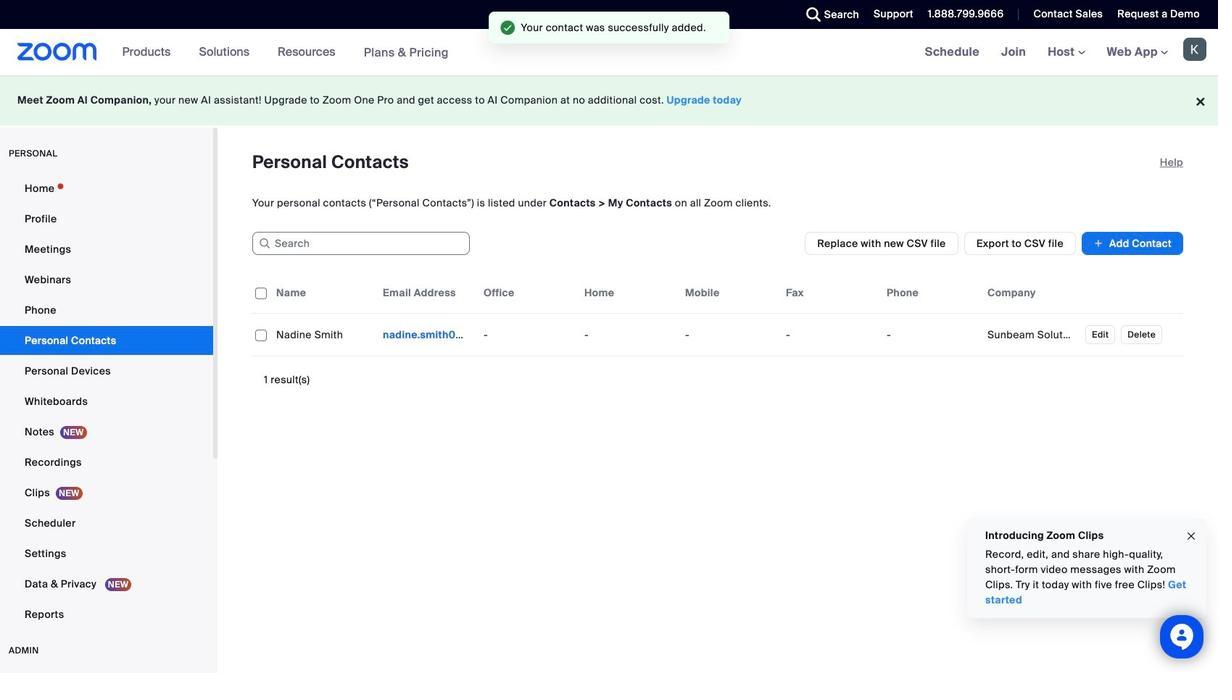 Task type: describe. For each thing, give the bounding box(es) containing it.
success image
[[500, 20, 515, 35]]

2 cell from the left
[[881, 321, 982, 350]]

1 cell from the left
[[377, 321, 478, 350]]

personal menu menu
[[0, 174, 213, 631]]

meetings navigation
[[914, 29, 1218, 76]]

close image
[[1186, 528, 1197, 545]]

profile picture image
[[1183, 38, 1207, 61]]



Task type: vqa. For each thing, say whether or not it's contained in the screenshot.
personal menu 'menu'
yes



Task type: locate. For each thing, give the bounding box(es) containing it.
footer
[[0, 75, 1218, 125]]

3 cell from the left
[[982, 321, 1083, 350]]

add image
[[1093, 236, 1104, 251]]

application
[[252, 273, 1183, 357]]

product information navigation
[[111, 29, 460, 76]]

banner
[[0, 29, 1218, 76]]

cell
[[377, 321, 478, 350], [881, 321, 982, 350], [982, 321, 1083, 350]]

Search Contacts Input text field
[[252, 232, 470, 255]]

zoom logo image
[[17, 43, 97, 61]]



